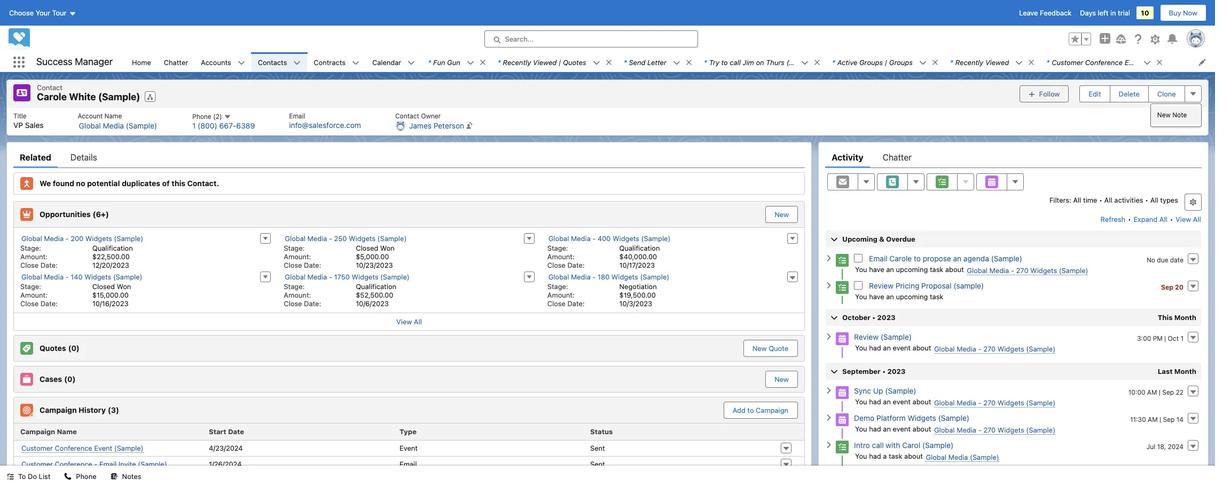 Task type: locate. For each thing, give the bounding box(es) containing it.
270 inside you have an upcoming task about global media - 270 widgets (sample)
[[1016, 266, 1029, 275]]

chatter right activity
[[883, 153, 912, 162]]

carole down overdue
[[890, 254, 912, 263]]

had down up
[[869, 398, 881, 406]]

* active groups | groups
[[832, 58, 913, 67]]

1 vertical spatial contact
[[395, 112, 419, 120]]

| for review (sample)
[[1165, 335, 1166, 343]]

amount: inside global media - 250 widgets (sample) element
[[284, 252, 311, 261]]

new button for opportunities (6+)
[[766, 206, 798, 223]]

refresh button
[[1100, 211, 1126, 228]]

quote
[[769, 344, 789, 353]]

peterson
[[434, 121, 464, 130]]

(800)
[[198, 121, 217, 131]]

global media - 180 widgets (sample) element
[[541, 271, 805, 309]]

event image
[[836, 333, 849, 345], [836, 387, 849, 399]]

0 horizontal spatial viewed
[[533, 58, 557, 67]]

0 horizontal spatial quotes
[[40, 344, 66, 353]]

0 horizontal spatial chatter
[[164, 58, 188, 67]]

date: down global media - 1750 widgets (sample) link
[[304, 299, 321, 308]]

chatter right the home link
[[164, 58, 188, 67]]

date: for $40,000.00 close date:
[[568, 261, 585, 270]]

- inside 'link'
[[65, 273, 69, 281]]

stage: inside global media - 140 widgets (sample) element
[[20, 282, 41, 291]]

campaign for campaign history (3)
[[40, 406, 77, 415]]

propose
[[923, 254, 951, 263]]

amount: down $5,000.00 close date:
[[284, 291, 311, 299]]

2 event from the top
[[893, 398, 911, 406]]

2 had from the top
[[869, 398, 881, 406]]

2 month from the top
[[1175, 367, 1197, 376]]

stage: inside global media - 200 widgets (sample) element
[[20, 244, 41, 252]]

follow button
[[1020, 85, 1069, 102]]

date: inside $40,000.00 close date:
[[568, 261, 585, 270]]

global media (sample) link for (sample)
[[79, 121, 157, 131]]

qualification amount: inside global media - 400 widgets (sample) element
[[547, 244, 660, 261]]

email inside email info@salesforce.com
[[289, 112, 305, 120]]

customer conference event (sample) link
[[21, 444, 143, 453]]

text default image inside to do list button
[[6, 473, 14, 481]]

all right expand
[[1160, 215, 1168, 224]]

1 * from the left
[[428, 58, 431, 67]]

chatter link right activity
[[883, 147, 912, 168]]

close inside the $15,000.00 close date:
[[20, 299, 39, 308]]

0 vertical spatial event image
[[836, 333, 849, 345]]

stage:
[[20, 244, 41, 252], [284, 244, 305, 252], [547, 244, 568, 252], [20, 282, 41, 291], [284, 282, 305, 291], [547, 282, 568, 291]]

global media - 200 widgets (sample) element
[[14, 232, 277, 271]]

new
[[1158, 111, 1171, 119], [775, 210, 789, 219], [753, 344, 767, 353], [775, 375, 789, 384]]

had left 'a'
[[869, 452, 881, 461]]

activities right past
[[1009, 471, 1038, 479]]

1 vertical spatial quotes
[[40, 344, 66, 353]]

qualification inside global media - 400 widgets (sample) element
[[619, 244, 660, 252]]

campaign up action element
[[756, 406, 789, 415]]

event down demo platform widgets (sample) link
[[893, 425, 911, 434]]

no
[[1147, 256, 1155, 264], [963, 471, 973, 479]]

0 vertical spatial new button
[[766, 206, 798, 223]]

you down intro
[[855, 452, 867, 461]]

1 vertical spatial month
[[1175, 367, 1197, 376]]

new for new quote
[[753, 344, 767, 353]]

event image
[[836, 414, 849, 427]]

text default image
[[685, 59, 693, 66], [1156, 59, 1164, 66], [238, 59, 245, 67], [294, 59, 301, 67], [408, 59, 415, 67], [467, 59, 474, 67], [593, 59, 600, 67], [673, 59, 681, 67], [919, 59, 927, 67], [1016, 59, 1023, 67], [1144, 59, 1151, 67], [825, 255, 833, 262], [825, 387, 833, 395], [110, 473, 118, 481]]

chatter link right the home
[[158, 52, 195, 72]]

event down campaign name element in the bottom left of the page
[[94, 444, 112, 453]]

event image for review
[[836, 333, 849, 345]]

global media - 270 widgets (sample) link for review (sample)
[[934, 345, 1056, 354]]

amount: down global media - 180 widgets (sample) link
[[547, 291, 575, 299]]

close for $5,000.00 close date:
[[284, 261, 302, 270]]

you inside you had a task about global media (sample)
[[855, 452, 867, 461]]

qualification amount: for 1750
[[284, 282, 396, 299]]

phone inside dropdown button
[[192, 112, 211, 120]]

2 vertical spatial conference
[[55, 460, 92, 469]]

2 horizontal spatial qualification
[[619, 244, 660, 252]]

an inside you have an upcoming task about global media - 270 widgets (sample)
[[886, 265, 894, 274]]

task image left intro
[[836, 441, 849, 454]]

time
[[1083, 196, 1098, 204]]

0 horizontal spatial event
[[94, 444, 112, 453]]

had down review (sample)
[[869, 344, 881, 352]]

customer inside list item
[[1052, 58, 1084, 67]]

0 vertical spatial chatter
[[164, 58, 188, 67]]

list item
[[422, 52, 491, 72], [491, 52, 617, 72], [617, 52, 698, 72], [698, 52, 826, 72], [826, 52, 944, 72], [944, 52, 1040, 72], [1040, 52, 1174, 72]]

of
[[162, 179, 170, 188]]

had for demo
[[869, 425, 881, 434]]

task for you have an upcoming task about global media - 270 widgets (sample)
[[930, 265, 944, 274]]

1 vertical spatial customer
[[21, 444, 53, 453]]

task image down upcoming
[[836, 254, 849, 267]]

qualification inside global media - 200 widgets (sample) element
[[92, 244, 133, 252]]

upcoming up pricing
[[896, 265, 928, 274]]

stage: inside global media - 1750 widgets (sample) element
[[284, 282, 305, 291]]

potential
[[87, 179, 120, 188]]

you inside you have an upcoming task about global media - 270 widgets (sample)
[[855, 265, 867, 274]]

date: up the global media - 180 widgets (sample)
[[568, 261, 585, 270]]

0 horizontal spatial carole
[[37, 91, 67, 103]]

qualification
[[92, 244, 133, 252], [619, 244, 660, 252], [356, 282, 396, 291]]

| left the 22
[[1159, 389, 1161, 397]]

1 horizontal spatial contact
[[395, 112, 419, 120]]

note
[[1173, 111, 1187, 119]]

date: inside the $15,000.00 close date:
[[40, 299, 58, 308]]

have
[[869, 265, 885, 274], [869, 292, 885, 301]]

0 vertical spatial 2023
[[878, 313, 896, 322]]

contact inside list
[[395, 112, 419, 120]]

type element
[[395, 424, 586, 441]]

close inside the $52,500.00 close date:
[[284, 299, 302, 308]]

1 vertical spatial global media (sample) link
[[926, 453, 999, 462]]

(0) for cases (0)
[[64, 375, 75, 384]]

widgets inside global media - 400 widgets (sample) link
[[613, 234, 640, 243]]

qualification up "12/20/2023"
[[92, 244, 133, 252]]

amount: for global media - 180 widgets (sample)
[[547, 291, 575, 299]]

view inside related tab panel
[[396, 318, 412, 326]]

campaign name
[[20, 428, 77, 436]]

email for email
[[400, 460, 417, 469]]

sep for sync up (sample)
[[1163, 389, 1174, 397]]

1 vertical spatial 2023
[[888, 367, 906, 376]]

chatter inside 'tab list'
[[883, 153, 912, 162]]

* for * customer conference event (sample)
[[1047, 58, 1050, 67]]

2 vertical spatial task
[[889, 452, 903, 461]]

details
[[71, 153, 97, 162]]

to left 'load.'
[[1040, 471, 1046, 479]]

1 horizontal spatial global media (sample) link
[[926, 453, 999, 462]]

2023 up sync up (sample) link
[[888, 367, 906, 376]]

no left due
[[1147, 256, 1155, 264]]

0 horizontal spatial global media (sample) link
[[79, 121, 157, 131]]

campaign inside button
[[756, 406, 789, 415]]

amount: down opportunities icon
[[20, 252, 48, 261]]

0 vertical spatial name
[[104, 112, 122, 120]]

text default image inside contacts list item
[[294, 59, 301, 67]]

groups
[[860, 58, 883, 67], [889, 58, 913, 67]]

qualification up '10/17/2023'
[[619, 244, 660, 252]]

5 list item from the left
[[826, 52, 944, 72]]

0 horizontal spatial phone
[[76, 473, 96, 481]]

event
[[893, 344, 911, 352], [893, 398, 911, 406], [893, 425, 911, 434]]

2 have from the top
[[869, 292, 885, 301]]

sep left 20 on the bottom right
[[1161, 283, 1174, 291]]

name inside account name global media (sample)
[[104, 112, 122, 120]]

- inside campaign history element
[[94, 460, 97, 469]]

name
[[104, 112, 122, 120], [57, 428, 77, 436]]

quotes inside related tab panel
[[40, 344, 66, 353]]

activities up 'refresh'
[[1115, 196, 1144, 204]]

0 horizontal spatial qualification amount:
[[20, 244, 133, 261]]

0 vertical spatial upcoming
[[896, 265, 928, 274]]

closed inside global media - 140 widgets (sample) element
[[92, 282, 115, 291]]

list containing vp sales
[[7, 108, 1208, 135]]

name for campaign name
[[57, 428, 77, 436]]

sep left the 22
[[1163, 389, 1174, 397]]

date: up the 'global media - 1750 widgets (sample)'
[[304, 261, 321, 270]]

all left "time"
[[1073, 196, 1082, 204]]

call inside list item
[[730, 58, 741, 67]]

no more past activities to load. status
[[825, 471, 1202, 479]]

* for * recently viewed
[[950, 58, 953, 67]]

conference
[[1085, 58, 1123, 67], [55, 444, 92, 453], [55, 460, 92, 469]]

view down types
[[1176, 215, 1191, 224]]

0 vertical spatial sent
[[590, 444, 605, 453]]

phone up the (800)
[[192, 112, 211, 120]]

1 vertical spatial name
[[57, 428, 77, 436]]

you down demo
[[855, 425, 867, 434]]

1 vertical spatial view
[[396, 318, 412, 326]]

1 vertical spatial task
[[930, 292, 944, 301]]

1 horizontal spatial tab list
[[825, 147, 1202, 168]]

conference up customer conference - email invite (sample)
[[55, 444, 92, 453]]

2 vertical spatial you had an event about global media - 270 widgets (sample)
[[855, 425, 1056, 435]]

1 have from the top
[[869, 265, 885, 274]]

0 horizontal spatial chatter link
[[158, 52, 195, 72]]

1 vertical spatial am
[[1148, 416, 1158, 424]]

1 tab list from the left
[[13, 147, 805, 168]]

* for * try to call jim on thurs (sample)
[[704, 58, 707, 67]]

status
[[590, 428, 613, 436]]

1 vertical spatial won
[[117, 282, 131, 291]]

review for review (sample)
[[854, 333, 879, 342]]

6389
[[236, 121, 255, 131]]

1 horizontal spatial 1
[[1181, 335, 1184, 343]]

closed won amount: inside global media - 140 widgets (sample) element
[[20, 282, 131, 299]]

• right october
[[872, 313, 876, 322]]

0 vertical spatial 1
[[192, 121, 196, 131]]

close inside $40,000.00 close date:
[[547, 261, 566, 270]]

closed won amount: down 140
[[20, 282, 131, 299]]

1 had from the top
[[869, 344, 881, 352]]

1 horizontal spatial activities
[[1115, 196, 1144, 204]]

qualification amount: inside global media - 200 widgets (sample) element
[[20, 244, 133, 261]]

contact owner
[[395, 112, 441, 120]]

1 viewed from the left
[[533, 58, 557, 67]]

0 vertical spatial view
[[1176, 215, 1191, 224]]

review (sample)
[[854, 333, 912, 342]]

date: up global media - 140 widgets (sample)
[[40, 261, 58, 270]]

all right "time"
[[1105, 196, 1113, 204]]

0 horizontal spatial qualification
[[92, 244, 133, 252]]

stage: down $40,000.00 close date:
[[547, 282, 568, 291]]

task image
[[836, 254, 849, 267], [836, 281, 849, 294], [836, 441, 849, 454]]

quotes image
[[20, 342, 33, 355]]

close inside $19,500.00 close date:
[[547, 299, 566, 308]]

date
[[228, 428, 244, 436]]

won inside global media - 140 widgets (sample) element
[[117, 282, 131, 291]]

1 vertical spatial closed won amount:
[[20, 282, 131, 299]]

in
[[1111, 9, 1116, 17]]

(sample) inside you have an upcoming task about global media - 270 widgets (sample)
[[1059, 266, 1088, 275]]

email down upcoming & overdue on the top of page
[[869, 254, 888, 263]]

1 vertical spatial 1
[[1181, 335, 1184, 343]]

• up expand
[[1145, 196, 1149, 204]]

0 horizontal spatial won
[[117, 282, 131, 291]]

contact image
[[13, 84, 30, 102]]

global media - 270 widgets (sample) link for sync up (sample)
[[934, 399, 1056, 408]]

edit
[[1089, 90, 1101, 98]]

1 vertical spatial task image
[[836, 281, 849, 294]]

stage: inside global media - 180 widgets (sample) element
[[547, 282, 568, 291]]

task down proposal
[[930, 292, 944, 301]]

1 vertical spatial new button
[[766, 371, 798, 388]]

1 horizontal spatial qualification
[[356, 282, 396, 291]]

1
[[192, 121, 196, 131], [1181, 335, 1184, 343]]

1 horizontal spatial chatter
[[883, 153, 912, 162]]

conference inside customer conference event (sample) link
[[55, 444, 92, 453]]

1 vertical spatial event
[[893, 398, 911, 406]]

stage: for global media - 180 widgets (sample)
[[547, 282, 568, 291]]

close for $40,000.00 close date:
[[547, 261, 566, 270]]

0 horizontal spatial no
[[963, 471, 973, 479]]

september  •  2023
[[843, 367, 906, 376]]

won inside global media - 250 widgets (sample) element
[[380, 244, 395, 252]]

tab list
[[13, 147, 805, 168], [825, 147, 1202, 168]]

0 horizontal spatial recently
[[503, 58, 531, 67]]

1 vertical spatial sent
[[590, 460, 605, 469]]

1 horizontal spatial view
[[1176, 215, 1191, 224]]

an down 'sync up (sample)'
[[883, 398, 891, 406]]

view all
[[396, 318, 422, 326]]

to left the 'propose'
[[914, 254, 921, 263]]

qualification inside global media - 1750 widgets (sample) element
[[356, 282, 396, 291]]

1 vertical spatial have
[[869, 292, 885, 301]]

| right active
[[885, 58, 887, 67]]

$52,500.00
[[356, 291, 393, 299]]

| left 14
[[1160, 416, 1161, 424]]

customer for event
[[21, 444, 53, 453]]

1 task image from the top
[[836, 254, 849, 267]]

0 vertical spatial chatter link
[[158, 52, 195, 72]]

4 had from the top
[[869, 452, 881, 461]]

global media (sample) link up more
[[926, 453, 999, 462]]

1 horizontal spatial name
[[104, 112, 122, 120]]

4 * from the left
[[704, 58, 707, 67]]

tab list containing related
[[13, 147, 805, 168]]

review down october  •  2023
[[854, 333, 879, 342]]

qualification amount: inside global media - 1750 widgets (sample) element
[[284, 282, 396, 299]]

0 horizontal spatial closed won amount:
[[20, 282, 131, 299]]

1 vertical spatial closed
[[92, 282, 115, 291]]

carole right contact icon
[[37, 91, 67, 103]]

customer down "campaign name"
[[21, 444, 53, 453]]

invite
[[119, 460, 136, 469]]

have inside you have an upcoming task about global media - 270 widgets (sample)
[[869, 265, 885, 274]]

1 month from the top
[[1175, 313, 1197, 322]]

2 vertical spatial sep
[[1163, 416, 1175, 424]]

2 horizontal spatial qualification amount:
[[547, 244, 660, 261]]

qualification amount: down 200
[[20, 244, 133, 261]]

1 vertical spatial event image
[[836, 387, 849, 399]]

2 tab list from the left
[[825, 147, 1202, 168]]

month
[[1175, 313, 1197, 322], [1175, 367, 1197, 376]]

2 sent from the top
[[590, 460, 605, 469]]

text default image
[[479, 59, 487, 66], [605, 59, 613, 66], [814, 59, 821, 66], [932, 59, 939, 66], [1028, 59, 1036, 66], [352, 59, 360, 67], [801, 59, 809, 67], [224, 113, 231, 121], [825, 282, 833, 290], [825, 333, 833, 341], [825, 415, 833, 422], [825, 442, 833, 449], [6, 473, 14, 481], [64, 473, 72, 481]]

no for no due date
[[1147, 256, 1155, 264]]

campaign up "campaign name"
[[40, 406, 77, 415]]

list
[[126, 52, 1215, 72], [7, 108, 1208, 135]]

phone (2) button
[[192, 112, 231, 121]]

0 vertical spatial list
[[126, 52, 1215, 72]]

this
[[1158, 313, 1173, 322]]

amount:
[[20, 252, 48, 261], [284, 252, 311, 261], [547, 252, 575, 261], [20, 291, 48, 299], [284, 291, 311, 299], [547, 291, 575, 299]]

upcoming for you have an upcoming task about global media - 270 widgets (sample)
[[896, 265, 928, 274]]

cases (0)
[[40, 375, 75, 384]]

an for 11:30 am | sep 14
[[883, 425, 891, 434]]

load.
[[1048, 471, 1064, 479]]

qualification for $22,500.00 close date:
[[92, 244, 133, 252]]

2 vertical spatial event
[[893, 425, 911, 434]]

2 vertical spatial task image
[[836, 441, 849, 454]]

closed up 10/23/2023
[[356, 244, 378, 252]]

0 vertical spatial no
[[1147, 256, 1155, 264]]

group
[[1069, 33, 1091, 45]]

1 event image from the top
[[836, 333, 849, 345]]

recently for recently viewed | quotes
[[503, 58, 531, 67]]

1 sent from the top
[[590, 444, 605, 453]]

22
[[1176, 389, 1184, 397]]

stage: down global media - 250 widgets (sample) link
[[284, 244, 305, 252]]

0 vertical spatial task
[[930, 265, 944, 274]]

date: inside the $52,500.00 close date:
[[304, 299, 321, 308]]

0 horizontal spatial call
[[730, 58, 741, 67]]

6 * from the left
[[950, 58, 953, 67]]

conference down customer conference event (sample) link
[[55, 460, 92, 469]]

you up september
[[855, 344, 867, 352]]

due
[[1157, 256, 1169, 264]]

to inside button
[[748, 406, 754, 415]]

0 vertical spatial sep
[[1161, 283, 1174, 291]]

0 horizontal spatial view
[[396, 318, 412, 326]]

conference inside list item
[[1085, 58, 1123, 67]]

amount: inside global media - 200 widgets (sample) element
[[20, 252, 48, 261]]

all down global media - 1750 widgets (sample) element
[[414, 318, 422, 326]]

0 vertical spatial contact
[[37, 83, 63, 92]]

start
[[209, 428, 226, 436]]

1 vertical spatial sep
[[1163, 389, 1174, 397]]

date: inside $22,500.00 close date:
[[40, 261, 58, 270]]

text default image inside contracts "list item"
[[352, 59, 360, 67]]

amount: inside negotiation amount:
[[547, 291, 575, 299]]

event down review (sample)
[[893, 344, 911, 352]]

carole white (sample)
[[37, 91, 140, 103]]

1 vertical spatial (0)
[[64, 375, 75, 384]]

phone inside button
[[76, 473, 96, 481]]

amount: down global media - 140 widgets (sample) 'link'
[[20, 291, 48, 299]]

choose your tour button
[[9, 4, 77, 21]]

media inside you had a task about global media (sample)
[[949, 453, 968, 462]]

stage: down $22,500.00 close date:
[[20, 282, 41, 291]]

am
[[1147, 389, 1157, 397], [1148, 416, 1158, 424]]

view down global media - 1750 widgets (sample) element
[[396, 318, 412, 326]]

$15,000.00 close date:
[[20, 291, 129, 308]]

1 upcoming from the top
[[896, 265, 928, 274]]

qualification amount: for 200
[[20, 244, 133, 261]]

contact up james at left top
[[395, 112, 419, 120]]

1 vertical spatial view all link
[[14, 313, 805, 330]]

you for jul
[[855, 452, 867, 461]]

upcoming inside you have an upcoming task about global media - 270 widgets (sample)
[[896, 265, 928, 274]]

date: down global media - 140 widgets (sample) 'link'
[[40, 299, 58, 308]]

agenda
[[964, 254, 989, 263]]

0 horizontal spatial tab list
[[13, 147, 805, 168]]

3 event from the top
[[893, 425, 911, 434]]

event up delete
[[1125, 58, 1143, 67]]

conference inside customer conference - email invite (sample) link
[[55, 460, 92, 469]]

to inside list item
[[721, 58, 728, 67]]

date: inside $19,500.00 close date:
[[568, 299, 585, 308]]

1 vertical spatial call
[[872, 441, 884, 450]]

1 horizontal spatial viewed
[[986, 58, 1009, 67]]

(0) up "cases (0)"
[[68, 344, 79, 353]]

0 horizontal spatial groups
[[860, 58, 883, 67]]

email
[[289, 112, 305, 120], [869, 254, 888, 263], [99, 460, 117, 469], [400, 460, 417, 469]]

1 horizontal spatial closed won amount:
[[284, 244, 395, 261]]

0 horizontal spatial closed
[[92, 282, 115, 291]]

2 recently from the left
[[956, 58, 984, 67]]

3 had from the top
[[869, 425, 881, 434]]

global inside you had a task about global media (sample)
[[926, 453, 947, 462]]

2 new button from the top
[[766, 371, 798, 388]]

you have an upcoming task about global media - 270 widgets (sample)
[[855, 265, 1088, 275]]

sent for event
[[590, 444, 605, 453]]

quotes right the quotes icon
[[40, 344, 66, 353]]

20
[[1175, 283, 1184, 291]]

name for account name global media (sample)
[[104, 112, 122, 120]]

task image for review
[[836, 281, 849, 294]]

1 horizontal spatial won
[[380, 244, 395, 252]]

140
[[71, 273, 83, 281]]

task right 'a'
[[889, 452, 903, 461]]

sep left 14
[[1163, 416, 1175, 424]]

0 vertical spatial am
[[1147, 389, 1157, 397]]

opportunities (6+)
[[40, 210, 109, 219]]

viewed for * recently viewed
[[986, 58, 1009, 67]]

past
[[993, 471, 1007, 479]]

1 horizontal spatial phone
[[192, 112, 211, 120]]

new quote button
[[744, 341, 797, 357]]

amount: inside global media - 1750 widgets (sample) element
[[284, 291, 311, 299]]

quotes
[[563, 58, 586, 67], [40, 344, 66, 353]]

contracts
[[314, 58, 346, 67]]

3 task image from the top
[[836, 441, 849, 454]]

amount: down global media - 400 widgets (sample) link
[[547, 252, 575, 261]]

close inside $22,500.00 close date:
[[20, 261, 39, 270]]

you for 11:30
[[855, 425, 867, 434]]

view all link down types
[[1175, 211, 1202, 228]]

date: down global media - 180 widgets (sample) link
[[568, 299, 585, 308]]

white
[[69, 91, 96, 103]]

* for * recently viewed | quotes
[[498, 58, 501, 67]]

widgets inside global media - 1750 widgets (sample) link
[[352, 273, 378, 281]]

0 vertical spatial task image
[[836, 254, 849, 267]]

2 task image from the top
[[836, 281, 849, 294]]

*
[[428, 58, 431, 67], [498, 58, 501, 67], [624, 58, 627, 67], [704, 58, 707, 67], [832, 58, 835, 67], [950, 58, 953, 67], [1047, 58, 1050, 67]]

have down upcoming & overdue on the top of page
[[869, 265, 885, 274]]

closed for $5,000.00
[[356, 244, 378, 252]]

* for * active groups | groups
[[832, 58, 835, 67]]

have for you have an upcoming task about global media - 270 widgets (sample)
[[869, 265, 885, 274]]

(sample) inside account name global media (sample)
[[126, 121, 157, 130]]

3 * from the left
[[624, 58, 627, 67]]

global inside you have an upcoming task about global media - 270 widgets (sample)
[[967, 266, 988, 275]]

2 you had an event about global media - 270 widgets (sample) from the top
[[855, 398, 1056, 407]]

about inside you had a task about global media (sample)
[[904, 452, 923, 461]]

closed won amount: down 250
[[284, 244, 395, 261]]

task image for email
[[836, 254, 849, 267]]

stage: inside global media - 400 widgets (sample) element
[[547, 244, 568, 252]]

stage: inside global media - 250 widgets (sample) element
[[284, 244, 305, 252]]

text default image inside phone button
[[64, 473, 72, 481]]

5 * from the left
[[832, 58, 835, 67]]

• left expand
[[1128, 215, 1131, 224]]

1 horizontal spatial carole
[[890, 254, 912, 263]]

0 vertical spatial month
[[1175, 313, 1197, 322]]

7 * from the left
[[1047, 58, 1050, 67]]

2 event image from the top
[[836, 387, 849, 399]]

have for you have an upcoming task
[[869, 292, 885, 301]]

intro call with carol (sample)
[[854, 441, 954, 450]]

phone
[[192, 112, 211, 120], [76, 473, 96, 481]]

2023 for october  •  2023
[[878, 313, 896, 322]]

to right add
[[748, 406, 754, 415]]

2 upcoming from the top
[[896, 292, 928, 301]]

1 horizontal spatial event
[[400, 444, 418, 453]]

2 list item from the left
[[491, 52, 617, 72]]

amount: inside global media - 400 widgets (sample) element
[[547, 252, 575, 261]]

review up you have an upcoming task
[[869, 281, 894, 290]]

had inside you had a task about global media (sample)
[[869, 452, 881, 461]]

$52,500.00 close date:
[[284, 291, 393, 308]]

$22,500.00
[[92, 252, 130, 261]]

4 you from the top
[[855, 398, 867, 406]]

3 you had an event about global media - 270 widgets (sample) from the top
[[855, 425, 1056, 435]]

1 event from the top
[[893, 344, 911, 352]]

details link
[[71, 147, 97, 168]]

global media - 270 widgets (sample) link for demo platform widgets (sample)
[[934, 426, 1056, 435]]

event inside list item
[[1125, 58, 1143, 67]]

1 recently from the left
[[503, 58, 531, 67]]

task inside you have an upcoming task about global media - 270 widgets (sample)
[[930, 265, 944, 274]]

an for 10:00 am | sep 22
[[883, 398, 891, 406]]

call left jim
[[730, 58, 741, 67]]

am right the 11:30
[[1148, 416, 1158, 424]]

vp
[[13, 121, 23, 130]]

6 you from the top
[[855, 452, 867, 461]]

date: inside $5,000.00 close date:
[[304, 261, 321, 270]]

1 horizontal spatial qualification amount:
[[284, 282, 396, 299]]

global media - 1750 widgets (sample) element
[[277, 271, 541, 309]]

2 * from the left
[[498, 58, 501, 67]]

stage: down $5,000.00 close date:
[[284, 282, 305, 291]]

date: for $5,000.00 close date:
[[304, 261, 321, 270]]

1 you from the top
[[855, 265, 867, 274]]

2 vertical spatial customer
[[21, 460, 53, 469]]

email carole to propose an agenda (sample)
[[869, 254, 1022, 263]]

qualification amount: down the 1750
[[284, 282, 396, 299]]

customer up follow
[[1052, 58, 1084, 67]]

month for last month
[[1175, 367, 1197, 376]]

0 horizontal spatial activities
[[1009, 471, 1038, 479]]

event
[[1125, 58, 1143, 67], [94, 444, 112, 453], [400, 444, 418, 453]]

customer conference - email invite (sample) link
[[21, 460, 167, 469]]

270 for demo platform widgets (sample)
[[984, 426, 996, 435]]

event up demo platform widgets (sample) link
[[893, 398, 911, 406]]

name inside campaign history element
[[57, 428, 77, 436]]

1 vertical spatial you had an event about global media - 270 widgets (sample)
[[855, 398, 1056, 407]]

3 you from the top
[[855, 344, 867, 352]]

won up 10/23/2023
[[380, 244, 395, 252]]

campaign up "to do list" on the bottom
[[20, 428, 55, 436]]

event down type
[[400, 444, 418, 453]]

0 vertical spatial event
[[893, 344, 911, 352]]

closed won amount: for 250
[[284, 244, 395, 261]]

event image down october
[[836, 333, 849, 345]]

widgets
[[85, 234, 112, 243], [349, 234, 376, 243], [613, 234, 640, 243], [1031, 266, 1057, 275], [84, 273, 111, 281], [352, 273, 378, 281], [612, 273, 638, 281], [998, 345, 1025, 353], [998, 399, 1025, 407], [908, 414, 936, 423], [998, 426, 1025, 435], [21, 476, 48, 485]]

2 viewed from the left
[[986, 58, 1009, 67]]

amount: for global media - 200 widgets (sample)
[[20, 252, 48, 261]]

7 list item from the left
[[1040, 52, 1174, 72]]

have up october  •  2023
[[869, 292, 885, 301]]

calendar list item
[[366, 52, 422, 72]]

11:30
[[1130, 416, 1146, 424]]

1 vertical spatial phone
[[76, 473, 96, 481]]

new for opportunities (6+)'s 'new' button
[[775, 210, 789, 219]]

am for demo platform widgets (sample)
[[1148, 416, 1158, 424]]

10/23/2023
[[356, 261, 393, 270]]

list containing home
[[126, 52, 1215, 72]]

add
[[733, 406, 746, 415]]

1 vertical spatial carole
[[890, 254, 912, 263]]

you down upcoming
[[855, 265, 867, 274]]

view all link down global media - 1750 widgets (sample) element
[[14, 313, 805, 330]]

month right the this
[[1175, 313, 1197, 322]]

close inside $5,000.00 close date:
[[284, 261, 302, 270]]

global media - 400 widgets (sample) element
[[541, 232, 805, 271]]

text default image inside calendar list item
[[408, 59, 415, 67]]

200
[[71, 234, 83, 243]]

an down review (sample)
[[883, 344, 891, 352]]

1 horizontal spatial closed
[[356, 244, 378, 252]]

1 vertical spatial chatter link
[[883, 147, 912, 168]]

do
[[28, 473, 37, 481]]

closed inside global media - 250 widgets (sample) element
[[356, 244, 378, 252]]

$5,000.00 close date:
[[284, 252, 389, 270]]

400
[[598, 234, 611, 243]]

0 vertical spatial (0)
[[68, 344, 79, 353]]

14
[[1177, 416, 1184, 424]]

1 vertical spatial chatter
[[883, 153, 912, 162]]

0 vertical spatial review
[[869, 281, 894, 290]]

1 new button from the top
[[766, 206, 798, 223]]

closed won amount: inside global media - 250 widgets (sample) element
[[284, 244, 395, 261]]

5 you from the top
[[855, 425, 867, 434]]

qualification for $52,500.00 close date:
[[356, 282, 396, 291]]

platform
[[877, 414, 906, 423]]

letter
[[648, 58, 667, 67]]

contracts list item
[[307, 52, 366, 72]]

4 list item from the left
[[698, 52, 826, 72]]

we
[[40, 179, 51, 188]]

1 vertical spatial upcoming
[[896, 292, 928, 301]]

3:00 pm | oct 1
[[1137, 335, 1184, 343]]

this
[[172, 179, 185, 188]]

1 horizontal spatial recently
[[956, 58, 984, 67]]

global media (sample) link for about
[[926, 453, 999, 462]]



Task type: vqa. For each thing, say whether or not it's contained in the screenshot.
rightmost THE IS
no



Task type: describe. For each thing, give the bounding box(es) containing it.
stage: for global media - 400 widgets (sample)
[[547, 244, 568, 252]]

qualification for $40,000.00 close date:
[[619, 244, 660, 252]]

1/26/2024
[[209, 460, 242, 469]]

chatter link for activity link on the right
[[883, 147, 912, 168]]

widgets inside global media - 180 widgets (sample) link
[[612, 273, 638, 281]]

widgets inside the global media - 200 widgets (sample) link
[[85, 234, 112, 243]]

* for * send letter
[[624, 58, 627, 67]]

email carole to propose an agenda (sample) link
[[869, 254, 1022, 263]]

you had an event about global media - 270 widgets (sample) for widgets
[[855, 425, 1056, 435]]

an for 3:00 pm | oct 1
[[883, 344, 891, 352]]

1 list item from the left
[[422, 52, 491, 72]]

accounts link
[[195, 52, 238, 72]]

(3)
[[108, 406, 119, 415]]

campaign for campaign name
[[20, 428, 55, 436]]

james peterson
[[409, 121, 464, 130]]

month for this month
[[1175, 313, 1197, 322]]

text default image inside notes button
[[110, 473, 118, 481]]

about inside you have an upcoming task about global media - 270 widgets (sample)
[[946, 265, 964, 274]]

amount: for global media - 1750 widgets (sample)
[[284, 291, 311, 299]]

phone for phone
[[76, 473, 96, 481]]

list for leave feedback link
[[126, 52, 1215, 72]]

closed for $15,000.00
[[92, 282, 115, 291]]

task for you have an upcoming task
[[930, 292, 944, 301]]

active
[[838, 58, 858, 67]]

proposal
[[922, 281, 952, 290]]

global media - 200 widgets (sample)
[[21, 234, 143, 243]]

refresh
[[1101, 215, 1126, 224]]

an up october  •  2023
[[886, 292, 894, 301]]

you for no
[[855, 265, 867, 274]]

1 horizontal spatial call
[[872, 441, 884, 450]]

- inside you have an upcoming task about global media - 270 widgets (sample)
[[1011, 266, 1014, 275]]

new note
[[1158, 111, 1187, 119]]

0 horizontal spatial 1
[[192, 121, 196, 131]]

found
[[53, 179, 74, 188]]

email left invite
[[99, 460, 117, 469]]

phone for phone (2)
[[192, 112, 211, 120]]

list for the home link
[[7, 108, 1208, 135]]

0 vertical spatial view all link
[[1175, 211, 1202, 228]]

• right "time"
[[1099, 196, 1103, 204]]

an for no due date
[[886, 265, 894, 274]]

had for sync
[[869, 398, 881, 406]]

search... button
[[484, 30, 698, 48]]

(0) for quotes (0)
[[68, 344, 79, 353]]

(sample) inside you had a task about global media (sample)
[[970, 453, 999, 462]]

close for $15,000.00 close date:
[[20, 299, 39, 308]]

widgets webinar (sample) link
[[21, 476, 108, 485]]

demo
[[854, 414, 875, 423]]

2 groups from the left
[[889, 58, 913, 67]]

contact for contact
[[37, 83, 63, 92]]

about for up
[[913, 398, 931, 406]]

sep for demo platform widgets (sample)
[[1163, 416, 1175, 424]]

you had an event about global media - 270 widgets (sample) for (sample)
[[855, 398, 1056, 407]]

activity link
[[832, 147, 864, 168]]

all right expand all button
[[1193, 215, 1201, 224]]

12/20/2023
[[92, 261, 129, 270]]

close for $52,500.00 close date:
[[284, 299, 302, 308]]

manager
[[75, 56, 113, 67]]

2 you from the top
[[855, 292, 867, 301]]

campaign name element
[[14, 424, 205, 441]]

event inside customer conference event (sample) link
[[94, 444, 112, 453]]

3:00
[[1137, 335, 1151, 343]]

opportunities
[[40, 210, 91, 219]]

* recently viewed
[[950, 58, 1009, 67]]

email for email info@salesforce.com
[[289, 112, 305, 120]]

this month
[[1158, 313, 1197, 322]]

event image for sync
[[836, 387, 849, 399]]

sep 20
[[1161, 283, 1184, 291]]

date: for $52,500.00 close date:
[[304, 299, 321, 308]]

4/23/2024
[[209, 444, 243, 453]]

all left types
[[1151, 196, 1159, 204]]

start date element
[[205, 424, 395, 441]]

leave feedback link
[[1019, 9, 1072, 17]]

info@salesforce.com link
[[289, 121, 361, 130]]

10/16/2023
[[92, 299, 128, 308]]

date: for $22,500.00 close date:
[[40, 261, 58, 270]]

11:30 am | sep 14
[[1130, 416, 1184, 424]]

all inside related tab panel
[[414, 318, 422, 326]]

feedback
[[1040, 9, 1072, 17]]

on
[[756, 58, 764, 67]]

3 list item from the left
[[617, 52, 698, 72]]

270 for sync up (sample)
[[984, 399, 996, 407]]

task inside you had a task about global media (sample)
[[889, 452, 903, 461]]

global media - 1750 widgets (sample)
[[285, 273, 410, 281]]

pm
[[1153, 335, 1163, 343]]

6 list item from the left
[[944, 52, 1040, 72]]

intro call with carol (sample) link
[[854, 441, 954, 450]]

contacts list item
[[251, 52, 307, 72]]

| down search... button
[[559, 58, 561, 67]]

contact for contact owner
[[395, 112, 419, 120]]

customer conference - email invite (sample)
[[21, 460, 167, 469]]

stage: for global media - 200 widgets (sample)
[[20, 244, 41, 252]]

cases image
[[20, 373, 33, 386]]

1 (800) 667-6389 link
[[192, 121, 255, 131]]

text default image inside the accounts list item
[[238, 59, 245, 67]]

quotes (0)
[[40, 344, 79, 353]]

global media - 180 widgets (sample) link
[[549, 273, 669, 282]]

sent for email
[[590, 460, 605, 469]]

250
[[334, 234, 347, 243]]

date: for $19,500.00 close date:
[[568, 299, 585, 308]]

add to campaign
[[733, 406, 789, 415]]

(sample)
[[954, 281, 984, 290]]

had for review
[[869, 344, 881, 352]]

1 you had an event about global media - 270 widgets (sample) from the top
[[855, 344, 1056, 353]]

chatter link for the home link
[[158, 52, 195, 72]]

james peterson link
[[409, 121, 464, 131]]

widgets inside the "widgets webinar (sample)" link
[[21, 476, 48, 485]]

| for sync up (sample)
[[1159, 389, 1161, 397]]

| for demo platform widgets (sample)
[[1160, 416, 1161, 424]]

global media - 140 widgets (sample)
[[21, 273, 142, 281]]

$40,000.00
[[619, 252, 657, 261]]

expand
[[1134, 215, 1158, 224]]

gun
[[447, 58, 460, 67]]

global inside account name global media (sample)
[[79, 121, 101, 130]]

related tab panel
[[13, 168, 805, 488]]

global media - 250 widgets (sample)
[[285, 234, 407, 243]]

an up you have an upcoming task about global media - 270 widgets (sample)
[[953, 254, 962, 263]]

last month
[[1158, 367, 1197, 376]]

last
[[1158, 367, 1173, 376]]

close for $19,500.00 close date:
[[547, 299, 566, 308]]

widgets inside global media - 250 widgets (sample) link
[[349, 234, 376, 243]]

phone (2)
[[192, 112, 224, 120]]

closed won amount: for 140
[[20, 282, 131, 299]]

conference for email
[[55, 460, 92, 469]]

to do list
[[18, 473, 50, 481]]

stage: for global media - 1750 widgets (sample)
[[284, 282, 305, 291]]

october
[[843, 313, 871, 322]]

clone button
[[1148, 85, 1185, 102]]

1750
[[334, 273, 350, 281]]

days left in trial
[[1080, 9, 1130, 17]]

2023 for september  •  2023
[[888, 367, 906, 376]]

campaign history element
[[13, 397, 805, 488]]

edit button
[[1080, 85, 1110, 102]]

1 vertical spatial activities
[[1009, 471, 1038, 479]]

opportunities image
[[20, 208, 33, 221]]

am for sync up (sample)
[[1147, 389, 1157, 397]]

widgets inside global media - 140 widgets (sample) 'link'
[[84, 273, 111, 281]]

home
[[132, 58, 151, 67]]

text default image inside the "phone (2)" dropdown button
[[224, 113, 231, 121]]

title
[[13, 112, 27, 120]]

date: for $15,000.00 close date:
[[40, 299, 58, 308]]

won for $5,000.00
[[380, 244, 395, 252]]

expand all button
[[1133, 211, 1168, 228]]

action element
[[777, 424, 805, 441]]

event for up
[[893, 398, 911, 406]]

media inside 'link'
[[44, 273, 64, 281]]

media inside you have an upcoming task about global media - 270 widgets (sample)
[[990, 266, 1009, 275]]

1 (800) 667-6389
[[192, 121, 255, 131]]

send
[[629, 58, 646, 67]]

related link
[[20, 147, 51, 168]]

1 groups from the left
[[860, 58, 883, 67]]

tab list containing activity
[[825, 147, 1202, 168]]

won for $15,000.00
[[117, 282, 131, 291]]

you for 3:00
[[855, 344, 867, 352]]

you for 10:00
[[855, 398, 867, 406]]

event for (sample)
[[893, 344, 911, 352]]

amount: for global media - 400 widgets (sample)
[[547, 252, 575, 261]]

start date
[[209, 428, 244, 436]]

global media - 140 widgets (sample) element
[[14, 271, 277, 309]]

global media - 200 widgets (sample) link
[[21, 234, 143, 243]]

upcoming & overdue button
[[826, 231, 1201, 248]]

global media - 250 widgets (sample) link
[[285, 234, 407, 243]]

to do list button
[[0, 466, 57, 488]]

jul 18, 2024
[[1147, 443, 1184, 451]]

667-
[[219, 121, 236, 131]]

about for platform
[[913, 425, 931, 434]]

choose your tour
[[9, 9, 67, 17]]

email for email carole to propose an agenda (sample)
[[869, 254, 888, 263]]

global media - 250 widgets (sample) element
[[277, 232, 541, 271]]

$15,000.00
[[92, 291, 129, 299]]

stage: for global media - 140 widgets (sample)
[[20, 282, 41, 291]]

contracts link
[[307, 52, 352, 72]]

types
[[1161, 196, 1178, 204]]

account name global media (sample)
[[78, 112, 157, 130]]

no due date
[[1147, 256, 1184, 264]]

no
[[76, 179, 85, 188]]

follow
[[1039, 90, 1060, 98]]

(sample) inside 'link'
[[113, 273, 142, 281]]

chatter inside list
[[164, 58, 188, 67]]

conference for event
[[55, 444, 92, 453]]

try
[[709, 58, 720, 67]]

close for $22,500.00 close date:
[[20, 261, 39, 270]]

notes
[[122, 473, 141, 481]]

quotes inside list item
[[563, 58, 586, 67]]

status element
[[586, 424, 777, 441]]

viewed for * recently viewed | quotes
[[533, 58, 557, 67]]

global inside 'link'
[[21, 273, 42, 281]]

jim
[[743, 58, 754, 67]]

global media - 400 widgets (sample)
[[549, 234, 671, 243]]

cases
[[40, 375, 62, 384]]

• down types
[[1170, 215, 1173, 224]]

media inside account name global media (sample)
[[103, 121, 124, 130]]

about for (sample)
[[913, 344, 931, 352]]

* for * fun gun
[[428, 58, 431, 67]]

days
[[1080, 9, 1096, 17]]

widgets inside you have an upcoming task about global media - 270 widgets (sample)
[[1031, 266, 1057, 275]]

stage: for global media - 250 widgets (sample)
[[284, 244, 305, 252]]

new for cases (0) 'new' button
[[775, 375, 789, 384]]

event for platform
[[893, 425, 911, 434]]

• up sync up (sample) link
[[882, 367, 886, 376]]

recently for recently viewed
[[956, 58, 984, 67]]

270 for review (sample)
[[984, 345, 996, 353]]

contact.
[[187, 179, 219, 188]]

sync up (sample)
[[854, 387, 917, 396]]

new for new note
[[1158, 111, 1171, 119]]

phone button
[[58, 466, 103, 488]]

negotiation amount:
[[547, 282, 657, 299]]

accounts list item
[[195, 52, 251, 72]]

180
[[598, 273, 610, 281]]

customer for email
[[21, 460, 53, 469]]

amount: inside global media - 140 widgets (sample) element
[[20, 291, 48, 299]]



